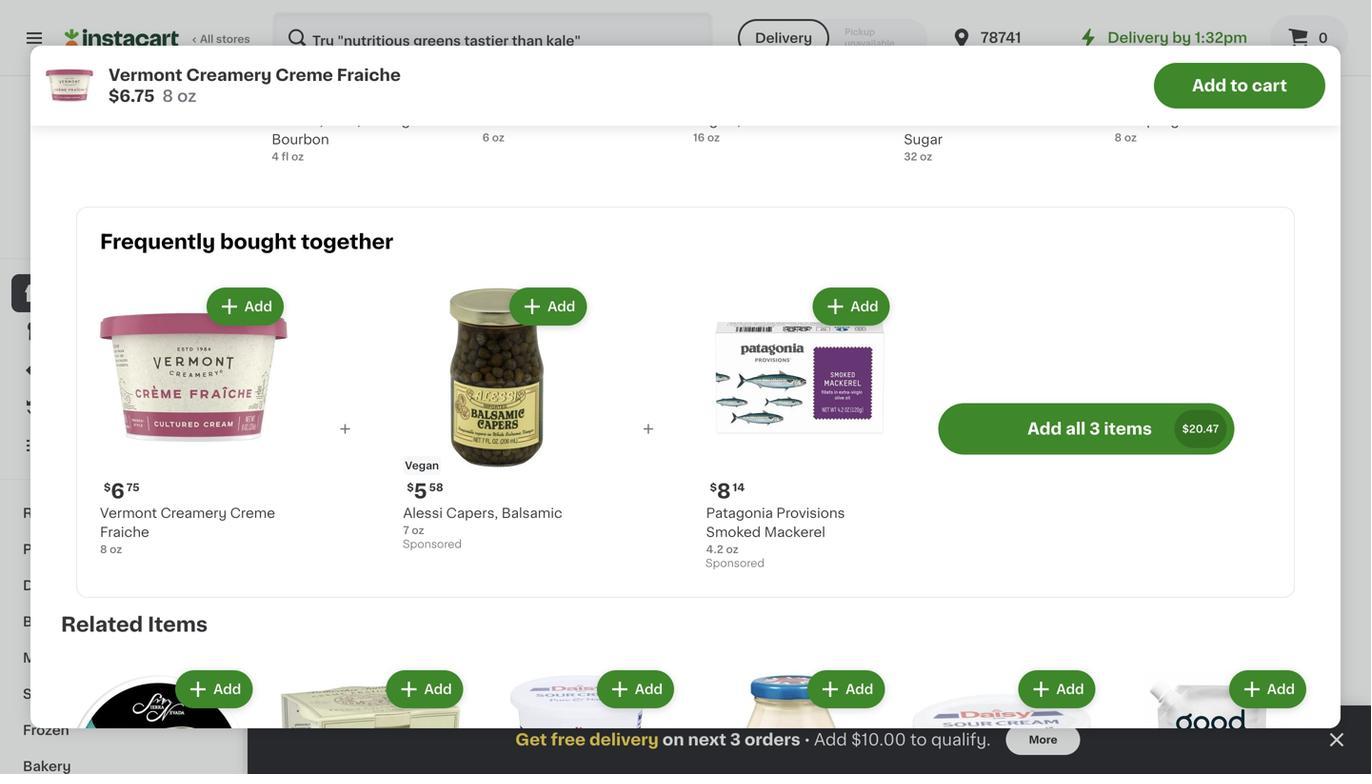 Task type: describe. For each thing, give the bounding box(es) containing it.
10x
[[1004, 95, 1026, 108]]

central market logo image
[[80, 99, 163, 183]]

16
[[693, 132, 705, 143]]

1 horizontal spatial vegan
[[405, 461, 439, 471]]

old inside "old montgomery mercantile pickled okra"
[[463, 176, 487, 190]]

item carousel region containing ready meals
[[286, 292, 1334, 657]]

add all 3 items
[[1028, 421, 1153, 437]]

$22.12 element
[[1172, 530, 1334, 554]]

product group containing 9
[[286, 0, 448, 265]]

delivery by 1:32pm
[[1108, 31, 1248, 45]]

$ for 9
[[290, 152, 297, 162]]

creamery for cremont
[[122, 95, 188, 108]]

save $1.00 button
[[286, 231, 448, 265]]

0 button
[[1271, 15, 1349, 61]]

shop
[[53, 287, 89, 300]]

mama
[[688, 557, 730, 571]]

fashioned
[[692, 195, 761, 209]]

qualify.
[[932, 732, 991, 748]]

classic
[[749, 95, 798, 108]]

laoban pork soup dumplings 8 oz
[[1115, 95, 1236, 143]]

1 vertical spatial 6
[[111, 482, 125, 502]]

frequently bought together
[[100, 232, 394, 252]]

to inside button
[[1231, 78, 1249, 94]]

orleans
[[817, 195, 869, 209]]

product group containing $
[[817, 360, 979, 625]]

by
[[1173, 31, 1192, 45]]

& for seafood
[[61, 652, 73, 665]]

orders
[[745, 732, 801, 748]]

butter
[[1243, 195, 1285, 209]]

leek
[[640, 576, 672, 590]]

next
[[688, 732, 727, 748]]

cream inside vermont creamery double- cream cremont
[[61, 114, 105, 127]]

beverages link
[[11, 604, 231, 640]]

32
[[904, 152, 918, 162]]

pumpkin
[[733, 557, 791, 571]]

prime shrimp new orleans style bbq, shrimp & sauce button
[[817, 0, 979, 246]]

product group containing prime shrimp new orleans style bbq, shrimp & sauce
[[817, 0, 979, 263]]

related
[[61, 615, 143, 635]]

cart
[[1253, 78, 1288, 94]]

$ inside item carousel region
[[821, 533, 828, 544]]

& for eggs
[[63, 579, 74, 593]]

$ 8 14
[[710, 482, 745, 502]]

again
[[96, 401, 134, 414]]

old montgomery mercantile pickled okra button
[[463, 0, 625, 212]]

for
[[1220, 595, 1238, 609]]

patagonia
[[707, 507, 773, 520]]

cremont
[[109, 114, 168, 127]]

sauce
[[882, 214, 924, 228]]

dumplings
[[1115, 114, 1188, 127]]

organic inside woodstock organic bread and butter pickles
[[1270, 176, 1324, 190]]

creamery for $6.75
[[186, 67, 272, 83]]

0 horizontal spatial vegan
[[361, 130, 395, 141]]

milk
[[790, 114, 817, 127]]

creme for vermont creamery creme fraiche $6.75 8 oz
[[276, 67, 333, 83]]

$ for 5
[[407, 483, 414, 493]]

$12.80 element
[[286, 530, 448, 554]]

snacks & candy link
[[11, 676, 231, 713]]

marinara,
[[286, 195, 347, 209]]

alessi capers, balsamic 7 oz
[[403, 507, 563, 536]]

ml
[[665, 595, 678, 605]]

$13.97 element
[[817, 149, 979, 173]]

nielsen-
[[272, 95, 328, 108]]

sponsored badge image for 8
[[707, 559, 764, 570]]

$ 9 hoboken farms marinara, basil
[[286, 151, 391, 209]]

4.2
[[707, 545, 724, 555]]

cream right double
[[535, 114, 579, 127]]

seafood
[[76, 652, 133, 665]]

$10.00
[[852, 732, 907, 748]]

style inside prime shrimp new orleans style bbq, shrimp & sauce
[[873, 195, 907, 209]]

to inside treatment tracker modal dialog
[[911, 732, 928, 748]]

all
[[1066, 421, 1086, 437]]

1:32pm
[[1195, 31, 1248, 45]]

organic vegan
[[1174, 130, 1259, 141]]

frozen link
[[11, 713, 231, 749]]

vermont for $6.75
[[109, 67, 182, 83]]

8 inside the vermont creamery creme fraiche $6.75 8 oz
[[162, 88, 173, 104]]

double
[[483, 114, 531, 127]]

•
[[805, 732, 811, 748]]

delivery by 1:32pm link
[[1078, 27, 1248, 50]]

oz inside devon cream company double cream 6 oz
[[492, 132, 505, 143]]

$6.75
[[109, 88, 155, 104]]

free
[[551, 732, 586, 748]]

creamery for 8
[[161, 507, 227, 520]]

items
[[148, 615, 208, 635]]

meat
[[23, 652, 58, 665]]

ready meals
[[286, 301, 421, 321]]

pricing
[[93, 212, 131, 222]]

1 horizontal spatial 14
[[1142, 71, 1154, 81]]

oz inside laoban pork soup dumplings 8 oz
[[1125, 132, 1137, 143]]

creme for vermont creamery creme fraiche 8 oz
[[230, 507, 275, 520]]

view more button
[[1126, 673, 1227, 711]]

new
[[910, 176, 940, 190]]

product group containing edmond fallot stone jar old fashioned grain mustard
[[640, 0, 802, 231]]

78741 button
[[951, 11, 1065, 65]]

stores
[[216, 34, 250, 44]]

fraiche for vermont creamery creme fraiche 8 oz
[[100, 526, 149, 539]]

oz inside patagonia provisions smoked mackerel 4.2 oz
[[726, 545, 739, 555]]

$ for 15
[[65, 71, 72, 81]]

0 vertical spatial shrimp
[[859, 176, 907, 190]]

spears,
[[995, 195, 1045, 209]]

9
[[297, 151, 311, 171]]

prime shrimp new orleans style bbq, shrimp & sauce
[[817, 176, 944, 228]]

imperial
[[904, 95, 958, 108]]

oz inside item carousel region
[[831, 595, 844, 605]]

bread
[[1172, 195, 1211, 209]]

1 vertical spatial shrimp
[[817, 214, 865, 228]]

product group containing 5
[[403, 284, 591, 556]]

$1.00
[[351, 239, 388, 253]]

78741
[[981, 31, 1022, 45]]

more button
[[1006, 725, 1081, 755]]

woodstock
[[1172, 176, 1267, 190]]

produce link
[[11, 532, 231, 568]]

0 vertical spatial 3
[[1090, 421, 1101, 437]]

delivery for delivery by 1:32pm
[[1108, 31, 1169, 45]]

pure,
[[327, 114, 361, 127]]

meat & seafood
[[23, 652, 133, 665]]

capers,
[[446, 507, 498, 520]]

more
[[1029, 735, 1058, 745]]

frozen
[[23, 724, 69, 737]]

all stores
[[200, 34, 250, 44]]

bbq,
[[911, 195, 944, 209]]

mercantile
[[463, 195, 534, 209]]

view pricing policy link
[[65, 210, 178, 225]]

view pricing policy
[[65, 212, 167, 222]]



Task type: locate. For each thing, give the bounding box(es) containing it.
1 horizontal spatial delivery
[[1108, 31, 1169, 45]]

delivery button
[[738, 19, 830, 57]]

sponsored badge image
[[403, 540, 461, 551], [707, 559, 764, 570]]

delivery up classic
[[755, 31, 813, 45]]

1 style from the left
[[873, 195, 907, 209]]

0 horizontal spatial 6
[[111, 482, 125, 502]]

8 down dumplings
[[1115, 132, 1122, 143]]

sugar
[[962, 95, 1000, 108], [904, 133, 943, 146]]

oz right 32
[[920, 152, 933, 162]]

1 horizontal spatial sponsored badge image
[[707, 559, 764, 570]]

$ left 75
[[104, 483, 111, 493]]

1 vertical spatial fraiche
[[100, 526, 149, 539]]

save $1.00
[[314, 239, 388, 253]]

old down edmond
[[665, 195, 689, 209]]

1 horizontal spatial soup
[[1202, 95, 1236, 108]]

two
[[1242, 595, 1269, 609]]

dairy
[[23, 579, 60, 593]]

0 vertical spatial 6
[[483, 132, 490, 143]]

fraiche inside the vermont creamery creme fraiche $6.75 8 oz
[[337, 67, 401, 83]]

0 horizontal spatial sponsored badge image
[[403, 540, 461, 551]]

style inside rick's picks pickle spears, deli-style
[[1080, 195, 1115, 209]]

oz inside the vermont creamery creme fraiche $6.75 8 oz
[[177, 88, 197, 104]]

vermont down $ 6 75
[[100, 507, 157, 520]]

oz right 7
[[412, 526, 424, 536]]

add to cart button
[[1155, 63, 1326, 109]]

soup inside laoban pork soup dumplings 8 oz
[[1202, 95, 1236, 108]]

1 horizontal spatial 3
[[1090, 421, 1101, 437]]

0
[[1319, 31, 1329, 45]]

central market vegetable lasagna dinner for two
[[1172, 557, 1299, 609]]

service type group
[[738, 19, 928, 57]]

laoban
[[1115, 95, 1165, 108]]

soup down "mama"
[[676, 576, 710, 590]]

bought
[[220, 232, 297, 252]]

1 vertical spatial 3
[[730, 732, 741, 748]]

creamery up produce link
[[161, 507, 227, 520]]

fraiche inside vermont creamery creme fraiche 8 oz
[[100, 526, 149, 539]]

& inside prime shrimp new orleans style bbq, shrimp & sauce
[[868, 214, 879, 228]]

shrimp down orleans
[[817, 214, 865, 228]]

related items
[[61, 615, 208, 635]]

$ up patagonia
[[710, 483, 717, 493]]

1 vertical spatial vermont
[[61, 95, 118, 108]]

$ for 8
[[710, 483, 717, 493]]

1 vertical spatial item carousel region
[[286, 673, 1334, 774]]

deals
[[53, 363, 93, 376]]

vermont creamery creme fraiche 8 oz
[[100, 507, 275, 555]]

8 inside vermont creamery creme fraiche 8 oz
[[100, 545, 107, 555]]

1 vertical spatial soup
[[676, 576, 710, 590]]

$ for 6
[[104, 483, 111, 493]]

29
[[283, 70, 309, 90]]

yogurt,
[[693, 114, 741, 127]]

1 horizontal spatial style
[[1080, 195, 1115, 209]]

0 vertical spatial sugar
[[962, 95, 1000, 108]]

1 horizontal spatial organic
[[1270, 176, 1324, 190]]

0 vertical spatial soup
[[1202, 95, 1236, 108]]

oz right the fl
[[291, 152, 304, 162]]

product group containing woodstock organic bread and butter pickles
[[1172, 0, 1334, 246]]

cream down 15 on the left top of the page
[[61, 114, 105, 127]]

dinner
[[1172, 595, 1216, 609]]

0 horizontal spatial organic
[[1174, 130, 1217, 141]]

delivery left by
[[1108, 31, 1169, 45]]

1 horizontal spatial to
[[1231, 78, 1249, 94]]

& left "candy"
[[76, 688, 87, 701]]

together
[[301, 232, 394, 252]]

72
[[96, 71, 109, 81]]

0 horizontal spatial 14
[[733, 483, 745, 493]]

1 horizontal spatial view
[[1134, 685, 1167, 698]]

creamery inside vermont creamery double- cream cremont
[[122, 95, 188, 108]]

instacart logo image
[[65, 27, 179, 50]]

add inside button
[[1193, 78, 1227, 94]]

eggs
[[78, 579, 112, 593]]

yogurt
[[286, 682, 357, 702]]

& inside meat & seafood link
[[61, 652, 73, 665]]

candy
[[90, 688, 136, 701]]

snacks & candy
[[23, 688, 136, 701]]

2 vertical spatial creamery
[[161, 507, 227, 520]]

vegan up 5
[[405, 461, 439, 471]]

meat & seafood link
[[11, 640, 231, 676]]

creamery inside the vermont creamery creme fraiche $6.75 8 oz
[[186, 67, 272, 83]]

1 horizontal spatial sugar
[[962, 95, 1000, 108]]

oz inside nielsen-massey vanilla extract, pure, madagascar bourbon 4 fl oz
[[291, 152, 304, 162]]

vermont for 8
[[100, 507, 157, 520]]

market
[[1224, 557, 1271, 571]]

fraiche up massey
[[337, 67, 401, 83]]

& inside dairy & eggs link
[[63, 579, 74, 593]]

1 vertical spatial organic
[[1270, 176, 1324, 190]]

sponsored badge image for 5
[[403, 540, 461, 551]]

2 item carousel region from the top
[[286, 673, 1334, 774]]

to
[[1231, 78, 1249, 94], [911, 732, 928, 748]]

organic up butter
[[1270, 176, 1324, 190]]

nielsen-massey vanilla extract, pure, madagascar bourbon 4 fl oz
[[272, 95, 447, 162]]

vegan
[[361, 130, 395, 141], [1225, 130, 1259, 141], [405, 461, 439, 471]]

2 style from the left
[[1080, 195, 1115, 209]]

dairy & eggs link
[[11, 568, 231, 604]]

3 right all
[[1090, 421, 1101, 437]]

vegan down madagascar
[[361, 130, 395, 141]]

None search field
[[272, 11, 713, 65]]

picks
[[1037, 176, 1073, 190]]

0 vertical spatial to
[[1231, 78, 1249, 94]]

8 up eggs
[[100, 545, 107, 555]]

central
[[1172, 557, 1221, 571]]

woodstock organic bread and butter pickles
[[1172, 176, 1324, 228]]

6 left 75
[[111, 482, 125, 502]]

& inside "snacks & candy" link
[[76, 688, 87, 701]]

8 right $6.75
[[162, 88, 173, 104]]

organic down pork at the top right of page
[[1174, 130, 1217, 141]]

it
[[84, 401, 93, 414]]

1 item carousel region from the top
[[286, 292, 1334, 657]]

vermont
[[109, 67, 182, 83], [61, 95, 118, 108], [100, 507, 157, 520]]

14 up laoban
[[1142, 71, 1154, 81]]

6 down double
[[483, 132, 490, 143]]

item carousel region containing yogurt
[[286, 673, 1334, 774]]

old inside the edmond fallot stone jar old fashioned grain mustard
[[665, 195, 689, 209]]

$ for 29
[[276, 71, 283, 81]]

1 vertical spatial creme
[[230, 507, 275, 520]]

$ 5 58
[[407, 482, 444, 502]]

$ left 58
[[407, 483, 414, 493]]

treatment tracker modal dialog
[[248, 706, 1372, 774]]

rick's picks pickle spears, deli-style
[[995, 176, 1116, 209]]

1 vertical spatial sugar
[[904, 133, 943, 146]]

delivery for delivery
[[755, 31, 813, 45]]

sugar left 10x
[[962, 95, 1000, 108]]

oz down smoked
[[726, 545, 739, 555]]

12 oz
[[817, 595, 844, 605]]

fraiche down $ 6 75
[[100, 526, 149, 539]]

$ inside $ 9 hoboken farms marinara, basil
[[290, 152, 297, 162]]

soup
[[1202, 95, 1236, 108], [676, 576, 710, 590]]

vermont for cremont
[[61, 95, 118, 108]]

farms
[[350, 176, 391, 190]]

pickled
[[537, 195, 586, 209]]

$ down provisions
[[821, 533, 828, 544]]

1 horizontal spatial 6
[[483, 132, 490, 143]]

view up 100% at the left
[[65, 212, 91, 222]]

0 horizontal spatial to
[[911, 732, 928, 748]]

1 vertical spatial view
[[1134, 685, 1167, 698]]

4
[[272, 152, 279, 162]]

$ left 72
[[65, 71, 72, 81]]

creme inside the vermont creamery creme fraiche $6.75 8 oz
[[276, 67, 333, 83]]

pickles
[[1172, 214, 1219, 228]]

0 horizontal spatial style
[[873, 195, 907, 209]]

to right $10.00
[[911, 732, 928, 748]]

view inside popup button
[[1134, 685, 1167, 698]]

alessi
[[403, 507, 443, 520]]

0 vertical spatial 14
[[1142, 71, 1154, 81]]

1 vertical spatial 14
[[733, 483, 745, 493]]

policy
[[133, 212, 167, 222]]

to left cart
[[1231, 78, 1249, 94]]

sponsored badge image down 4.2
[[707, 559, 764, 570]]

0 horizontal spatial 3
[[730, 732, 741, 748]]

vegan down add to cart button
[[1225, 130, 1259, 141]]

8 inside laoban pork soup dumplings 8 oz
[[1115, 132, 1122, 143]]

0 vertical spatial vermont
[[109, 67, 182, 83]]

vegetable
[[1172, 576, 1240, 590]]

creamery inside vermont creamery creme fraiche 8 oz
[[161, 507, 227, 520]]

70
[[311, 71, 325, 81]]

guarantee
[[147, 231, 202, 241]]

oz inside imperial sugar 10x confectioners powdered sugar 32 oz
[[920, 152, 933, 162]]

oz inside vermont creamery creme fraiche 8 oz
[[110, 545, 122, 555]]

creamery up cremont in the top of the page
[[122, 95, 188, 108]]

style up sauce at the right of the page
[[873, 195, 907, 209]]

item carousel region
[[286, 292, 1334, 657], [286, 673, 1334, 774]]

& right meat
[[61, 652, 73, 665]]

imperial sugar 10x confectioners powdered sugar 32 oz
[[904, 95, 1072, 162]]

0 vertical spatial creme
[[276, 67, 333, 83]]

ready
[[286, 301, 353, 321]]

0 vertical spatial organic
[[1174, 130, 1217, 141]]

$9.31 element
[[640, 530, 802, 554]]

add inside treatment tracker modal dialog
[[815, 732, 848, 748]]

3 right next
[[730, 732, 741, 748]]

delivery inside "button"
[[755, 31, 813, 45]]

0 horizontal spatial delivery
[[755, 31, 813, 45]]

14 up patagonia
[[733, 483, 745, 493]]

oz right "12"
[[831, 595, 844, 605]]

75
[[126, 483, 140, 493]]

& left sauce at the right of the page
[[868, 214, 879, 228]]

view left more
[[1134, 685, 1167, 698]]

2 vertical spatial vermont
[[100, 507, 157, 520]]

fraiche for vermont creamery creme fraiche $6.75 8 oz
[[337, 67, 401, 83]]

0 horizontal spatial view
[[65, 212, 91, 222]]

plain
[[801, 95, 833, 108]]

deals link
[[11, 351, 231, 389]]

vermont inside the vermont creamery creme fraiche $6.75 8 oz
[[109, 67, 182, 83]]

style down pickle
[[1080, 195, 1115, 209]]

100% satisfaction guarantee
[[49, 231, 202, 241]]

$ inside $ 5 58
[[407, 483, 414, 493]]

1 horizontal spatial old
[[665, 195, 689, 209]]

$ inside $ 29 70
[[276, 71, 283, 81]]

fl
[[282, 152, 289, 162]]

sponsored badge image down 7
[[403, 540, 461, 551]]

style
[[873, 195, 907, 209], [1080, 195, 1115, 209]]

soup down the add to cart
[[1202, 95, 1236, 108]]

1 vertical spatial to
[[911, 732, 928, 748]]

devon cream company double cream 6 oz
[[483, 95, 643, 143]]

jar
[[640, 195, 661, 209]]

0 vertical spatial old
[[463, 176, 487, 190]]

0 horizontal spatial soup
[[676, 576, 710, 590]]

1 vertical spatial creamery
[[122, 95, 188, 108]]

0 vertical spatial sponsored badge image
[[403, 540, 461, 551]]

delivery
[[1108, 31, 1169, 45], [755, 31, 813, 45]]

product group containing 6
[[100, 284, 288, 557]]

0 horizontal spatial fraiche
[[100, 526, 149, 539]]

vermont up $6.75
[[109, 67, 182, 83]]

oz inside alessi capers, balsamic 7 oz
[[412, 526, 424, 536]]

product group containing old montgomery mercantile pickled okra
[[463, 0, 625, 212]]

rick's picks pickle spears, deli-style button
[[995, 0, 1156, 212]]

3 inside treatment tracker modal dialog
[[730, 732, 741, 748]]

100%
[[49, 231, 78, 241]]

oz right $6.75
[[177, 88, 197, 104]]

0 vertical spatial fraiche
[[337, 67, 401, 83]]

central market vegetable lasagna dinner for two button
[[1172, 360, 1334, 612]]

shop link
[[11, 274, 231, 312]]

1 horizontal spatial fraiche
[[337, 67, 401, 83]]

0 horizontal spatial old
[[463, 176, 487, 190]]

oz down double
[[492, 132, 505, 143]]

creamery up double-
[[186, 67, 272, 83]]

$ right the fl
[[290, 152, 297, 162]]

deli-
[[1048, 195, 1080, 209]]

satisfaction
[[80, 231, 144, 241]]

58
[[429, 483, 444, 493]]

cream right devon
[[529, 95, 574, 108]]

$ inside $ 6 75
[[104, 483, 111, 493]]

8 up patagonia
[[717, 482, 731, 502]]

vermont inside vermont creamery creme fraiche 8 oz
[[100, 507, 157, 520]]

sugar up 32
[[904, 133, 943, 146]]

0 vertical spatial item carousel region
[[286, 292, 1334, 657]]

$ inside $ 15 72
[[65, 71, 72, 81]]

product group containing 8
[[707, 284, 894, 575]]

500
[[640, 595, 662, 605]]

dairy & eggs
[[23, 579, 112, 593]]

creme inside vermont creamery creme fraiche 8 oz
[[230, 507, 275, 520]]

1 vertical spatial sponsored badge image
[[707, 559, 764, 570]]

edmond
[[640, 176, 696, 190]]

shrimp down $13.97 element
[[859, 176, 907, 190]]

vermont inside vermont creamery double- cream cremont
[[61, 95, 118, 108]]

0 vertical spatial creamery
[[186, 67, 272, 83]]

add
[[1193, 78, 1227, 94], [245, 300, 272, 314], [548, 300, 576, 314], [851, 300, 879, 314], [759, 376, 787, 390], [1291, 376, 1318, 390], [1028, 421, 1062, 437], [213, 683, 241, 697], [424, 683, 452, 697], [635, 683, 663, 697], [846, 683, 874, 697], [1057, 683, 1085, 697], [1268, 683, 1296, 697], [815, 732, 848, 748]]

1 vertical spatial old
[[665, 195, 689, 209]]

lasagna
[[1243, 576, 1299, 590]]

get free delivery on next 3 orders • add $10.00 to qualify.
[[516, 732, 991, 748]]

vermont down $ 15 72
[[61, 95, 118, 108]]

oz right 16
[[708, 132, 720, 143]]

soup inside happy mama pumpkin leek soup 500 ml
[[676, 576, 710, 590]]

old
[[463, 176, 487, 190], [665, 195, 689, 209]]

recipes link
[[11, 495, 231, 532]]

& left eggs
[[63, 579, 74, 593]]

2 horizontal spatial vegan
[[1225, 130, 1259, 141]]

14 inside $ 8 14
[[733, 483, 745, 493]]

oz up dairy & eggs link
[[110, 545, 122, 555]]

0 vertical spatial view
[[65, 212, 91, 222]]

& for candy
[[76, 688, 87, 701]]

view for view more
[[1134, 685, 1167, 698]]

product group
[[286, 0, 448, 265], [463, 0, 625, 212], [640, 0, 802, 231], [817, 0, 979, 263], [1172, 0, 1334, 246], [100, 284, 288, 557], [403, 284, 591, 556], [707, 284, 894, 575], [463, 360, 625, 593], [640, 360, 802, 608], [817, 360, 979, 625], [995, 360, 1156, 574], [1172, 360, 1334, 612], [61, 667, 257, 774], [272, 667, 467, 774], [483, 667, 678, 774], [693, 667, 889, 774], [904, 667, 1100, 774], [1115, 667, 1311, 774], [463, 741, 625, 774], [640, 741, 802, 774], [817, 741, 979, 774], [995, 741, 1156, 774]]

6 inside devon cream company double cream 6 oz
[[483, 132, 490, 143]]

0 horizontal spatial sugar
[[904, 133, 943, 146]]

$ 29 70
[[276, 70, 325, 90]]

oz inside nounos  classic plain greek yogurt, whole milk 16 oz
[[708, 132, 720, 143]]

$ inside $ 8 14
[[710, 483, 717, 493]]

$ up nielsen-
[[276, 71, 283, 81]]

old up mercantile
[[463, 176, 487, 190]]

3
[[1090, 421, 1101, 437], [730, 732, 741, 748]]

oz down dumplings
[[1125, 132, 1137, 143]]

get
[[516, 732, 547, 748]]

view for view pricing policy
[[65, 212, 91, 222]]



Task type: vqa. For each thing, say whether or not it's contained in the screenshot.
the bottom the to
yes



